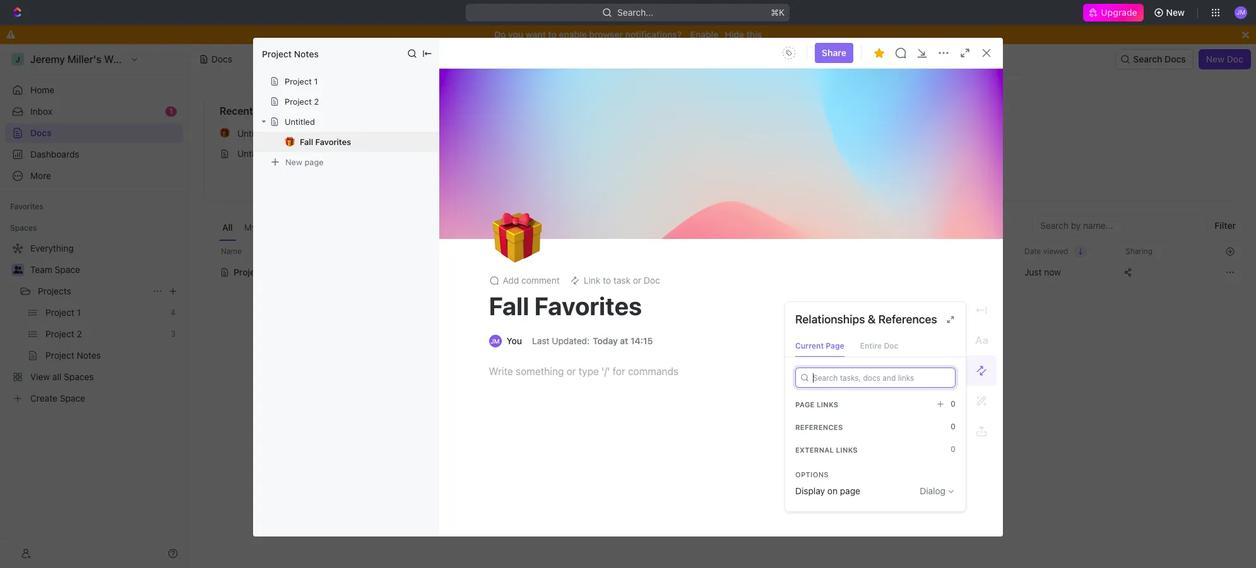 Task type: vqa. For each thing, say whether or not it's contained in the screenshot.
'REMINDER NA﻿ME OR TYPE '/' FOR COMMANDS' text field
no



Task type: locate. For each thing, give the bounding box(es) containing it.
untitled link for created by me
[[913, 144, 1231, 164]]

1 untitled link from the left
[[215, 144, 532, 164]]

2 untitled link from the left
[[913, 144, 1231, 164]]

1 horizontal spatial to
[[603, 275, 611, 286]]

enable
[[559, 29, 587, 40]]

favorites inside favorites "button"
[[10, 202, 43, 212]]

external links
[[796, 446, 858, 454]]

notes inside project notes link
[[618, 128, 642, 139]]

browser
[[589, 29, 623, 40]]

Search tasks, docs and links text field
[[803, 369, 952, 388]]

🎁 up the new page
[[285, 137, 295, 147]]

1 vertical spatial jm
[[491, 338, 500, 346]]

home link
[[5, 80, 183, 100]]

link to task or doc
[[584, 275, 660, 286]]

this
[[747, 29, 762, 40]]

spaces
[[10, 224, 37, 233]]

fall favorites
[[489, 291, 642, 321]]

jm
[[1237, 8, 1246, 16], [491, 338, 500, 346]]

hide
[[725, 29, 744, 40]]

2 vertical spatial 0
[[951, 445, 956, 455]]

notifications?
[[626, 29, 682, 40]]

1 inside "sidebar" navigation
[[169, 107, 173, 116]]

notes inside project notes button
[[266, 267, 290, 278]]

project 1
[[285, 76, 318, 87]]

Search by name... text field
[[1041, 217, 1200, 236]]

2 vertical spatial notes
[[266, 267, 290, 278]]

project notes link
[[564, 124, 882, 144]]

favorites
[[569, 105, 613, 117], [316, 137, 351, 147], [10, 202, 43, 212], [535, 291, 642, 321]]

1 horizontal spatial page
[[840, 486, 861, 497]]

to right link
[[603, 275, 611, 286]]

0 vertical spatial fall
[[300, 137, 313, 147]]

• down me
[[971, 129, 974, 139]]

docs right my at the left top of page
[[259, 222, 280, 233]]

0 horizontal spatial 1
[[169, 107, 173, 116]]

untitled
[[285, 117, 315, 127], [237, 128, 270, 139], [936, 128, 968, 139], [237, 148, 270, 159], [936, 148, 968, 159]]

task
[[614, 275, 631, 286]]

or
[[633, 275, 642, 286]]

untitled • down recent
[[237, 128, 276, 139]]

team
[[30, 265, 52, 275]]

0 horizontal spatial doc
[[644, 275, 660, 286]]

1 vertical spatial to
[[603, 275, 611, 286]]

page
[[305, 157, 324, 167], [840, 486, 861, 497]]

docs right search
[[1165, 54, 1186, 64]]

table containing project notes
[[204, 241, 1241, 285]]

jm left you
[[491, 338, 500, 346]]

1 horizontal spatial •
[[971, 129, 974, 139]]

do
[[494, 29, 506, 40]]

new down 🎁 dropdown button
[[285, 157, 302, 167]]

1 horizontal spatial notes
[[294, 48, 319, 59]]

page up external
[[796, 401, 815, 409]]

untitled • for created by me
[[936, 128, 974, 139]]

0 vertical spatial project notes
[[262, 48, 319, 59]]

2 untitled • from the left
[[936, 128, 974, 139]]

1 vertical spatial 0
[[951, 422, 956, 432]]

sharing
[[1126, 247, 1153, 256]]

2 horizontal spatial doc
[[1227, 54, 1244, 64]]

0 vertical spatial 1
[[314, 76, 318, 87]]

at
[[620, 336, 628, 347]]

new inside button
[[1167, 7, 1185, 18]]

🎁 fall favorites
[[285, 137, 351, 147]]

docs link
[[5, 123, 183, 143]]

2 row from the top
[[204, 260, 1241, 285]]

🎁
[[220, 129, 230, 138], [918, 129, 928, 138], [285, 137, 295, 147], [492, 209, 542, 268]]

references down page links
[[796, 423, 843, 432]]

1 vertical spatial fall
[[489, 291, 529, 321]]

1
[[314, 76, 318, 87], [169, 107, 173, 116]]

0 vertical spatial page
[[826, 342, 845, 351]]

untitled link
[[215, 144, 532, 164], [913, 144, 1231, 164]]

🎁 button
[[285, 137, 300, 147]]

1 vertical spatial doc
[[644, 275, 660, 286]]

tab list containing all
[[219, 216, 521, 241]]

1 vertical spatial references
[[796, 423, 843, 432]]

1 vertical spatial page
[[840, 486, 861, 497]]

1 vertical spatial 1
[[169, 107, 173, 116]]

doc down jm dropdown button on the right top of page
[[1227, 54, 1244, 64]]

1 cell from the left
[[204, 261, 218, 284]]

fall down "add"
[[489, 291, 529, 321]]

0 horizontal spatial untitled •
[[237, 128, 276, 139]]

0 vertical spatial links
[[817, 401, 839, 409]]

1 vertical spatial notes
[[618, 128, 642, 139]]

enable
[[691, 29, 719, 40]]

row containing project notes
[[204, 260, 1241, 285]]

my docs
[[244, 222, 280, 233]]

2 horizontal spatial new
[[1207, 54, 1225, 64]]

search
[[1134, 54, 1163, 64]]

page right on
[[840, 486, 861, 497]]

tree containing team space
[[5, 239, 183, 409]]

to
[[548, 29, 557, 40], [603, 275, 611, 286]]

notes
[[294, 48, 319, 59], [618, 128, 642, 139], [266, 267, 290, 278]]

new for new doc
[[1207, 54, 1225, 64]]

date
[[1025, 247, 1042, 256]]

fall up the new page
[[300, 137, 313, 147]]

docs
[[212, 54, 232, 64], [1165, 54, 1186, 64], [30, 128, 52, 138], [259, 222, 280, 233]]

1 vertical spatial links
[[836, 446, 858, 454]]

0 horizontal spatial to
[[548, 29, 557, 40]]

0 horizontal spatial untitled link
[[215, 144, 532, 164]]

page right the current
[[826, 342, 845, 351]]

project notes
[[262, 48, 319, 59], [587, 128, 642, 139], [234, 267, 290, 278]]

search...
[[618, 7, 654, 18]]

1 • from the left
[[272, 129, 276, 139]]

2 • from the left
[[971, 129, 974, 139]]

entire
[[860, 342, 882, 351]]

1 untitled • from the left
[[237, 128, 276, 139]]

3 0 from the top
[[951, 445, 956, 455]]

0 vertical spatial 0
[[951, 400, 956, 409]]

0 horizontal spatial page
[[305, 157, 324, 167]]

new up search docs at the top
[[1167, 7, 1185, 18]]

team space
[[30, 265, 80, 275]]

1 horizontal spatial 1
[[314, 76, 318, 87]]

&
[[868, 313, 876, 326]]

table
[[204, 241, 1241, 285]]

0 vertical spatial notes
[[294, 48, 319, 59]]

on
[[828, 486, 838, 497]]

references
[[879, 313, 938, 326], [796, 423, 843, 432]]

docs inside button
[[259, 222, 280, 233]]

0 horizontal spatial fall
[[300, 137, 313, 147]]

1 vertical spatial page
[[796, 401, 815, 409]]

doc
[[1227, 54, 1244, 64], [644, 275, 660, 286], [884, 342, 899, 351]]

tree
[[5, 239, 183, 409]]

doc for entire doc
[[884, 342, 899, 351]]

untitled •
[[237, 128, 276, 139], [936, 128, 974, 139]]

link
[[584, 275, 601, 286]]

doc for new doc
[[1227, 54, 1244, 64]]

new page
[[285, 157, 324, 167]]

tab list
[[219, 216, 521, 241]]

2 vertical spatial doc
[[884, 342, 899, 351]]

2 vertical spatial new
[[285, 157, 302, 167]]

cell
[[204, 261, 218, 284], [770, 261, 916, 284], [916, 261, 1017, 284]]

links up external links
[[817, 401, 839, 409]]

doc right or
[[644, 275, 660, 286]]

untitled • down created by me
[[936, 128, 974, 139]]

1 horizontal spatial new
[[1167, 7, 1185, 18]]

0 horizontal spatial new
[[285, 157, 302, 167]]

dialog button
[[920, 486, 956, 497]]

link to task or doc button
[[565, 272, 665, 290]]

0 vertical spatial new
[[1167, 7, 1185, 18]]

1 horizontal spatial references
[[879, 313, 938, 326]]

1 horizontal spatial untitled •
[[936, 128, 974, 139]]

created
[[918, 105, 956, 117]]

project notes button
[[220, 260, 636, 285]]

untitled link for recent
[[215, 144, 532, 164]]

project notes inside button
[[234, 267, 290, 278]]

last
[[532, 336, 550, 347]]

2 0 from the top
[[951, 422, 956, 432]]

references right & at bottom right
[[879, 313, 938, 326]]

0 vertical spatial page
[[305, 157, 324, 167]]

0 vertical spatial references
[[879, 313, 938, 326]]

0 horizontal spatial notes
[[266, 267, 290, 278]]

1 horizontal spatial page
[[826, 342, 845, 351]]

• left 🎁 dropdown button
[[272, 129, 276, 139]]

2 vertical spatial project notes
[[234, 267, 290, 278]]

new inside button
[[1207, 54, 1225, 64]]

to right want
[[548, 29, 557, 40]]

1 row from the top
[[204, 241, 1241, 262]]

doc inside link to task or doc 'dropdown button'
[[644, 275, 660, 286]]

0 horizontal spatial •
[[272, 129, 276, 139]]

change cover
[[883, 219, 941, 229]]

0 vertical spatial jm
[[1237, 8, 1246, 16]]

1 horizontal spatial jm
[[1237, 8, 1246, 16]]

1 horizontal spatial doc
[[884, 342, 899, 351]]

to inside 'dropdown button'
[[603, 275, 611, 286]]

0 horizontal spatial page
[[796, 401, 815, 409]]

new right search docs at the top
[[1207, 54, 1225, 64]]

1 horizontal spatial untitled link
[[913, 144, 1231, 164]]

new doc button
[[1199, 49, 1252, 69]]

updated:
[[552, 336, 590, 347]]

column header
[[204, 241, 218, 262]]

docs inside "sidebar" navigation
[[30, 128, 52, 138]]

1 horizontal spatial fall
[[489, 291, 529, 321]]

doc right entire
[[884, 342, 899, 351]]

new
[[1167, 7, 1185, 18], [1207, 54, 1225, 64], [285, 157, 302, 167]]

page down 🎁 fall favorites
[[305, 157, 324, 167]]

🎁 down created
[[918, 129, 928, 138]]

row containing name
[[204, 241, 1241, 262]]

• for recent
[[272, 129, 276, 139]]

jm up new doc
[[1237, 8, 1246, 16]]

tree inside "sidebar" navigation
[[5, 239, 183, 409]]

fall
[[300, 137, 313, 147], [489, 291, 529, 321]]

docs down inbox
[[30, 128, 52, 138]]

dropdown menu image
[[779, 43, 799, 63]]

upgrade
[[1101, 7, 1138, 18]]

docs inside button
[[1165, 54, 1186, 64]]

dashboards
[[30, 149, 79, 160]]

relationships
[[796, 313, 865, 326]]

doc inside new doc button
[[1227, 54, 1244, 64]]

just
[[1025, 267, 1042, 278]]

row
[[204, 241, 1241, 262], [204, 260, 1241, 285]]

project 2
[[285, 97, 319, 107]]

links right external
[[836, 446, 858, 454]]

1 vertical spatial new
[[1207, 54, 1225, 64]]

0 vertical spatial doc
[[1227, 54, 1244, 64]]

2 horizontal spatial notes
[[618, 128, 642, 139]]

share
[[822, 47, 847, 58]]



Task type: describe. For each thing, give the bounding box(es) containing it.
add
[[503, 275, 519, 286]]

jm button
[[1231, 3, 1252, 23]]

reposition
[[823, 219, 867, 229]]

favorites button
[[5, 200, 48, 215]]

search docs button
[[1116, 49, 1194, 69]]

entire doc
[[860, 342, 899, 351]]

favorites inside 🎁 fall favorites
[[316, 137, 351, 147]]

assigned
[[431, 222, 470, 233]]

0 for external links
[[951, 445, 956, 455]]

page links
[[796, 401, 839, 409]]

3 cell from the left
[[916, 261, 1017, 284]]

display
[[796, 486, 825, 497]]

change cover button
[[875, 214, 948, 234]]

you
[[508, 29, 524, 40]]

created by me
[[918, 105, 988, 117]]

change cover button
[[875, 214, 948, 234]]

by
[[959, 105, 970, 117]]

2 cell from the left
[[770, 261, 916, 284]]

upgrade link
[[1084, 4, 1144, 21]]

today
[[593, 336, 618, 347]]

home
[[30, 85, 54, 95]]

display on page
[[796, 486, 861, 497]]

dialog
[[920, 486, 946, 497]]

reposition button
[[815, 214, 875, 234]]

projects
[[38, 286, 71, 297]]

now
[[1045, 267, 1061, 278]]

options
[[796, 471, 829, 479]]

1 0 from the top
[[951, 400, 956, 409]]

viewed
[[1044, 247, 1069, 256]]

user group image
[[13, 266, 22, 274]]

search docs
[[1134, 54, 1186, 64]]

new doc
[[1207, 54, 1244, 64]]

comment
[[522, 275, 560, 286]]

fall inside 🎁 fall favorites
[[300, 137, 313, 147]]

current
[[796, 342, 824, 351]]

current page
[[796, 342, 845, 351]]

links for external links
[[836, 446, 858, 454]]

🎁 inside 🎁 fall favorites
[[285, 137, 295, 147]]

inbox
[[30, 106, 52, 117]]

recent
[[220, 105, 253, 117]]

assigned button
[[428, 216, 473, 241]]

date viewed
[[1025, 247, 1069, 256]]

change
[[883, 219, 915, 229]]

• for created by me
[[971, 129, 974, 139]]

sidebar navigation
[[0, 44, 189, 569]]

do you want to enable browser notifications? enable hide this
[[494, 29, 762, 40]]

🎁 down recent
[[220, 129, 230, 138]]

docs up recent
[[212, 54, 232, 64]]

archived
[[481, 222, 518, 233]]

cover
[[917, 219, 941, 229]]

14:15
[[631, 336, 653, 347]]

last updated: today at 14:15
[[532, 336, 653, 347]]

1 vertical spatial project notes
[[587, 128, 642, 139]]

links for page links
[[817, 401, 839, 409]]

new for new page
[[285, 157, 302, 167]]

team space link
[[30, 260, 181, 280]]

external
[[796, 446, 834, 454]]

date viewed button
[[1017, 242, 1088, 261]]

my
[[244, 222, 257, 233]]

2
[[314, 97, 319, 107]]

archived button
[[478, 216, 521, 241]]

0 horizontal spatial references
[[796, 423, 843, 432]]

jm inside dropdown button
[[1237, 8, 1246, 16]]

want
[[526, 29, 546, 40]]

untitled • for recent
[[237, 128, 276, 139]]

0 vertical spatial to
[[548, 29, 557, 40]]

all
[[222, 222, 233, 233]]

0 for references
[[951, 422, 956, 432]]

new for new
[[1167, 7, 1185, 18]]

project inside button
[[234, 267, 263, 278]]

all button
[[219, 216, 236, 241]]

me
[[973, 105, 988, 117]]

dashboards link
[[5, 145, 183, 165]]

just now
[[1025, 267, 1061, 278]]

name
[[221, 247, 242, 256]]

🎁 up "add"
[[492, 209, 542, 268]]

0 horizontal spatial jm
[[491, 338, 500, 346]]

space
[[55, 265, 80, 275]]

you
[[507, 336, 522, 347]]

projects link
[[38, 282, 148, 302]]

my docs button
[[241, 216, 284, 241]]

new button
[[1149, 3, 1193, 23]]

relationships & references
[[796, 313, 938, 326]]



